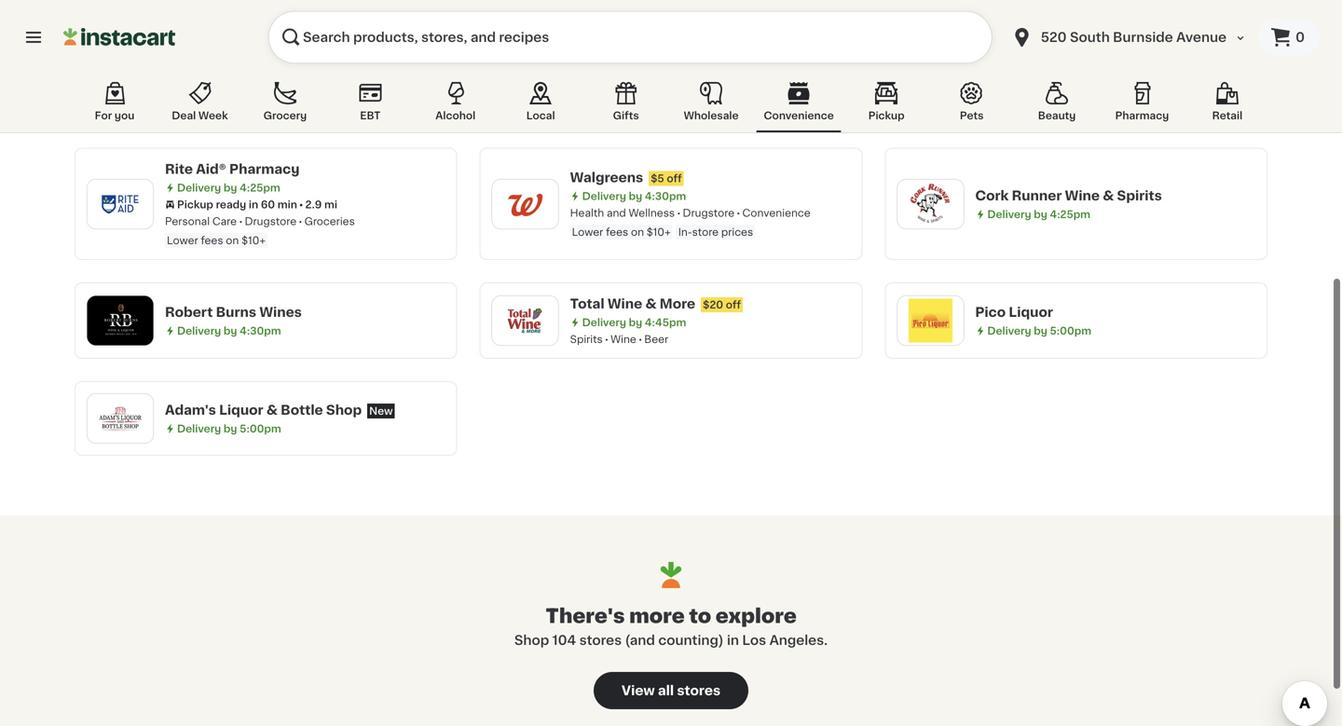 Task type: describe. For each thing, give the bounding box(es) containing it.
delivery for total wine & more logo
[[582, 317, 626, 328]]

all
[[658, 684, 674, 697]]

2.9
[[305, 199, 322, 210]]

1 horizontal spatial 4:25pm
[[645, 65, 685, 75]]

instacart image
[[63, 26, 175, 48]]

convenience button
[[756, 78, 842, 132]]

personal for personal care drugstore groceries lower fees on $10+ in-store prices
[[570, 82, 615, 92]]

grocery button
[[245, 78, 325, 132]]

pico liquor logo image
[[906, 296, 955, 345]]

delivery for cork runner wine & spirits logo
[[987, 209, 1032, 219]]

wholesale button
[[671, 78, 751, 132]]

rite aid® pharmacy logo image
[[96, 180, 144, 228]]

delivery by 4:25pm for cork runner wine & spirits
[[987, 209, 1091, 219]]

fees down delivery by 5:15pm at top
[[1011, 92, 1034, 103]]

groceries for personal care drugstore groceries lower fees on $10+ in-store prices
[[710, 82, 760, 92]]

mission wine & spirits delivery by 4:45pm
[[165, 63, 319, 93]]

& for delivery
[[259, 63, 271, 76]]

drugstore for personal care drugstore groceries lower fees on $10+ in-store prices
[[650, 82, 702, 92]]

view all stores button
[[594, 672, 749, 709]]

delivery inside 'mission wine & spirits delivery by 4:45pm'
[[177, 83, 221, 93]]

personal care drugstore groceries lower fees on $10+ in-store prices
[[570, 82, 760, 111]]

pickup for pickup
[[869, 110, 905, 121]]

pickup for pickup ready in 60 min
[[177, 199, 213, 210]]

in inside there's more to explore shop 104 stores (and counting) in los angeles.
[[727, 634, 739, 647]]

rite aid® pharmacy
[[165, 163, 300, 176]]

wholesale
[[684, 110, 739, 121]]

robert burns wines
[[165, 306, 302, 319]]

ebt button
[[330, 78, 410, 132]]

& right runner
[[1103, 189, 1114, 202]]

adam's
[[165, 404, 216, 417]]

by for pico liquor logo
[[1034, 326, 1048, 336]]

convenience inside health and wellness drugstore convenience lower fees on $10+ in-store prices
[[743, 208, 811, 218]]

gifts
[[613, 110, 639, 121]]

Search field
[[268, 11, 992, 63]]

total wine & more $20 off
[[570, 297, 741, 310]]

view all stores
[[622, 684, 721, 697]]

fees inside personal care drugstore groceries lower fees on $10+ in-store prices
[[606, 101, 628, 111]]

in- inside health and wellness drugstore convenience lower fees on $10+ in-store prices
[[678, 227, 692, 237]]

on inside personal care drugstore groceries lower fees on $10+
[[226, 235, 239, 246]]

for you
[[95, 110, 135, 121]]

mi
[[324, 199, 337, 210]]

104
[[552, 634, 576, 647]]

alcohol button
[[416, 78, 496, 132]]

health
[[570, 208, 604, 218]]

deal
[[172, 110, 196, 121]]

adam's liquor & bottle shop new
[[165, 404, 393, 417]]

delivery up lower fees on $10+
[[987, 73, 1032, 83]]

local button
[[501, 78, 581, 132]]

bottle
[[281, 404, 323, 417]]

off inside walgreens $5 off
[[667, 173, 682, 184]]

and
[[607, 208, 626, 218]]

spirits wine beer
[[570, 334, 669, 344]]

pharmacy button
[[1102, 78, 1182, 132]]

pickup button
[[847, 78, 927, 132]]

los
[[742, 634, 766, 647]]

drugstore inside health and wellness drugstore convenience lower fees on $10+ in-store prices
[[683, 208, 735, 218]]

beauty button
[[1017, 78, 1097, 132]]

burns
[[216, 306, 256, 319]]

4:25pm for rite aid® pharmacy
[[240, 183, 280, 193]]

delivery for pico liquor logo
[[987, 326, 1032, 336]]

runner
[[1012, 189, 1062, 202]]

prices inside personal care drugstore groceries lower fees on $10+ in-store prices
[[721, 101, 753, 111]]

new
[[369, 406, 393, 416]]

week
[[198, 110, 228, 121]]

$10+ up the beauty
[[1052, 92, 1076, 103]]

personal for personal care drugstore groceries lower fees on $10+
[[165, 216, 210, 227]]

pickup ready in 60 min
[[177, 199, 297, 210]]

ready
[[216, 199, 246, 210]]

retail
[[1212, 110, 1243, 121]]

delivery for walgreens logo
[[582, 191, 626, 201]]

cork
[[975, 189, 1009, 202]]

2 vertical spatial spirits
[[570, 334, 603, 344]]

personal care drugstore groceries lower fees on $10+
[[165, 216, 355, 246]]

stores inside "button"
[[677, 684, 721, 697]]

on inside personal care drugstore groceries lower fees on $10+ in-store prices
[[631, 101, 644, 111]]

wine right runner
[[1065, 189, 1100, 202]]

off inside 'total wine & more $20 off'
[[726, 300, 741, 310]]

pico
[[975, 306, 1006, 319]]

4:30pm for robert burns wines logo at the left top
[[240, 326, 281, 336]]

$10+ inside health and wellness drugstore convenience lower fees on $10+ in-store prices
[[647, 227, 671, 237]]

by for robert burns wines logo at the left top
[[224, 326, 237, 336]]

60
[[261, 199, 275, 210]]

5:00pm for adam's liquor & bottle shop logo
[[240, 424, 281, 434]]

by for total wine & more logo
[[629, 317, 642, 328]]

avenue
[[1177, 31, 1227, 44]]

by for rite aid® pharmacy logo
[[224, 183, 237, 193]]

pets button
[[932, 78, 1012, 132]]

$5
[[651, 173, 664, 184]]

delivery by 5:00pm for pico liquor logo
[[987, 326, 1092, 336]]

care for personal care drugstore groceries lower fees on $10+
[[212, 216, 237, 227]]

by for cork runner wine & spirits logo
[[1034, 209, 1048, 219]]

lower fees on $10+
[[977, 92, 1076, 103]]

1 vertical spatial spirits
[[1117, 189, 1162, 202]]

& for shop
[[266, 404, 278, 417]]

view all stores link
[[594, 672, 749, 709]]

520 south burnside avenue
[[1041, 31, 1227, 44]]

cork runner wine & spirits logo image
[[906, 180, 955, 228]]

by up lower fees on $10+
[[1034, 73, 1048, 83]]

there's more to explore shop 104 stores (and counting) in los angeles.
[[514, 606, 828, 647]]

health and wellness drugstore convenience lower fees on $10+ in-store prices
[[570, 208, 811, 237]]

liquor for pico
[[1009, 306, 1053, 319]]

gifts button
[[586, 78, 666, 132]]

counting)
[[658, 634, 724, 647]]

pets
[[960, 110, 984, 121]]

by for adam's liquor & bottle shop logo
[[224, 424, 237, 434]]

delivery by 4:30pm for walgreens logo
[[582, 191, 686, 201]]



Task type: vqa. For each thing, say whether or not it's contained in the screenshot.
Flu in the Vicks DayQuil SEVERE Cold and Flu Medicine
no



Task type: locate. For each thing, give the bounding box(es) containing it.
by down walgreens $5 off
[[629, 191, 642, 201]]

drugstore
[[650, 82, 702, 92], [683, 208, 735, 218], [245, 216, 297, 227]]

0 horizontal spatial 4:30pm
[[240, 326, 281, 336]]

1 horizontal spatial off
[[726, 300, 741, 310]]

0 horizontal spatial pickup
[[177, 199, 213, 210]]

care
[[618, 82, 642, 92], [212, 216, 237, 227]]

cork runner wine & spirits
[[975, 189, 1162, 202]]

0 vertical spatial delivery by 4:25pm
[[582, 65, 685, 75]]

1 vertical spatial delivery by 4:30pm
[[177, 326, 281, 336]]

0 horizontal spatial spirits
[[274, 63, 319, 76]]

retail button
[[1188, 78, 1268, 132]]

1 horizontal spatial pickup
[[869, 110, 905, 121]]

1 horizontal spatial 4:30pm
[[645, 191, 686, 201]]

angeles.
[[770, 634, 828, 647]]

1 horizontal spatial stores
[[677, 684, 721, 697]]

groceries
[[710, 82, 760, 92], [304, 216, 355, 227]]

0 horizontal spatial personal
[[165, 216, 210, 227]]

1 horizontal spatial care
[[618, 82, 642, 92]]

off right $20
[[726, 300, 741, 310]]

fees
[[1011, 92, 1034, 103], [606, 101, 628, 111], [606, 227, 628, 237], [201, 235, 223, 246]]

$10+ right gifts
[[647, 101, 671, 111]]

wine right "mission"
[[222, 63, 256, 76]]

4:30pm for walgreens logo
[[645, 191, 686, 201]]

0 vertical spatial delivery by 4:30pm
[[582, 191, 686, 201]]

liquor right pico
[[1009, 306, 1053, 319]]

burnside
[[1113, 31, 1173, 44]]

delivery for robert burns wines logo at the left top
[[177, 326, 221, 336]]

drugstore up 'wholesale'
[[650, 82, 702, 92]]

by down search field
[[629, 65, 642, 75]]

& left bottle at the bottom left of the page
[[266, 404, 278, 417]]

0 vertical spatial 5:00pm
[[1050, 326, 1092, 336]]

rite
[[165, 163, 193, 176]]

pickup
[[869, 110, 905, 121], [177, 199, 213, 210]]

lower inside personal care drugstore groceries lower fees on $10+
[[167, 235, 198, 246]]

wine up delivery by 4:45pm
[[608, 297, 642, 310]]

2 520 south burnside avenue button from the left
[[1011, 11, 1247, 63]]

off
[[667, 173, 682, 184], [726, 300, 741, 310]]

delivery down adam's
[[177, 424, 221, 434]]

0 horizontal spatial delivery by 4:30pm
[[177, 326, 281, 336]]

wine for spirits
[[611, 334, 637, 344]]

prices up $20
[[721, 227, 753, 237]]

0 vertical spatial prices
[[721, 101, 753, 111]]

1 horizontal spatial personal
[[570, 82, 615, 92]]

by down pico liquor
[[1034, 326, 1048, 336]]

shop inside there's more to explore shop 104 stores (and counting) in los angeles.
[[514, 634, 549, 647]]

4:25pm up personal care drugstore groceries lower fees on $10+ in-store prices
[[645, 65, 685, 75]]

lower inside health and wellness drugstore convenience lower fees on $10+ in-store prices
[[572, 227, 603, 237]]

0 vertical spatial 4:30pm
[[645, 191, 686, 201]]

$20
[[703, 300, 723, 310]]

0 horizontal spatial shop
[[326, 404, 362, 417]]

store right 'gifts' 'button'
[[692, 101, 719, 111]]

delivery by 4:30pm down walgreens $5 off
[[582, 191, 686, 201]]

0 horizontal spatial groceries
[[304, 216, 355, 227]]

groceries down mi
[[304, 216, 355, 227]]

on inside health and wellness drugstore convenience lower fees on $10+ in-store prices
[[631, 227, 644, 237]]

delivery by 5:00pm down pico liquor
[[987, 326, 1092, 336]]

0 button
[[1258, 19, 1320, 56]]

store
[[692, 101, 719, 111], [692, 227, 719, 237]]

robert burns wines logo image
[[96, 296, 144, 345]]

0 horizontal spatial in
[[249, 199, 258, 210]]

1 vertical spatial store
[[692, 227, 719, 237]]

delivery by 4:25pm up ready
[[177, 183, 280, 193]]

wine for mission
[[222, 63, 256, 76]]

pickup left ready
[[177, 199, 213, 210]]

liquor right adam's
[[219, 404, 263, 417]]

pico liquor
[[975, 306, 1053, 319]]

spirits up 'grocery' button
[[274, 63, 319, 76]]

5:15pm
[[1050, 73, 1088, 83]]

by
[[629, 65, 642, 75], [1034, 73, 1048, 83], [224, 83, 237, 93], [224, 183, 237, 193], [629, 191, 642, 201], [1034, 209, 1048, 219], [629, 317, 642, 328], [224, 326, 237, 336], [1034, 326, 1048, 336], [224, 424, 237, 434]]

1 horizontal spatial pharmacy
[[1115, 110, 1169, 121]]

convenience inside button
[[764, 110, 834, 121]]

0 horizontal spatial pharmacy
[[229, 163, 300, 176]]

5:00pm down pico liquor
[[1050, 326, 1092, 336]]

by up week
[[224, 83, 237, 93]]

delivery by 4:30pm down robert burns wines
[[177, 326, 281, 336]]

$10+ down wellness
[[647, 227, 671, 237]]

$10+ inside personal care drugstore groceries lower fees on $10+ in-store prices
[[647, 101, 671, 111]]

0 vertical spatial shop
[[326, 404, 362, 417]]

personal inside personal care drugstore groceries lower fees on $10+ in-store prices
[[570, 82, 615, 92]]

5:00pm for pico liquor logo
[[1050, 326, 1092, 336]]

1 horizontal spatial 4:45pm
[[645, 317, 686, 328]]

& up delivery by 4:45pm
[[645, 297, 657, 310]]

delivery by 5:00pm down adam's
[[177, 424, 281, 434]]

more
[[629, 606, 685, 626]]

in- inside personal care drugstore groceries lower fees on $10+ in-store prices
[[678, 101, 692, 111]]

pharmacy up "60"
[[229, 163, 300, 176]]

1 horizontal spatial liquor
[[1009, 306, 1053, 319]]

care down ready
[[212, 216, 237, 227]]

1 prices from the top
[[721, 101, 753, 111]]

walgreens logo image
[[501, 180, 550, 228]]

1 in- from the top
[[678, 101, 692, 111]]

by inside 'mission wine & spirits delivery by 4:45pm'
[[224, 83, 237, 93]]

1 vertical spatial 4:45pm
[[645, 317, 686, 328]]

on down wellness
[[631, 227, 644, 237]]

2.9 mi
[[305, 199, 337, 210]]

groceries inside personal care drugstore groceries lower fees on $10+ in-store prices
[[710, 82, 760, 92]]

walgreens $5 off
[[570, 171, 682, 184]]

by up ready
[[224, 183, 237, 193]]

1 vertical spatial groceries
[[304, 216, 355, 227]]

delivery by 4:30pm for robert burns wines logo at the left top
[[177, 326, 281, 336]]

ebt
[[360, 110, 381, 121]]

personal inside personal care drugstore groceries lower fees on $10+
[[165, 216, 210, 227]]

groceries for personal care drugstore groceries lower fees on $10+
[[304, 216, 355, 227]]

stores
[[579, 634, 622, 647], [677, 684, 721, 697]]

1 vertical spatial in
[[727, 634, 739, 647]]

4:45pm up grocery
[[240, 83, 281, 93]]

4:30pm
[[645, 191, 686, 201], [240, 326, 281, 336]]

delivery down the cork
[[987, 209, 1032, 219]]

0 horizontal spatial delivery by 4:25pm
[[177, 183, 280, 193]]

view
[[622, 684, 655, 697]]

in- right 'gifts' 'button'
[[678, 101, 692, 111]]

by up spirits wine beer
[[629, 317, 642, 328]]

1 horizontal spatial delivery by 4:30pm
[[582, 191, 686, 201]]

robert
[[165, 306, 213, 319]]

pharmacy
[[1115, 110, 1169, 121], [229, 163, 300, 176]]

2 store from the top
[[692, 227, 719, 237]]

drugstore right wellness
[[683, 208, 735, 218]]

drugstore inside personal care drugstore groceries lower fees on $10+
[[245, 216, 297, 227]]

$10+ down "60"
[[242, 235, 266, 246]]

4:45pm
[[240, 83, 281, 93], [645, 317, 686, 328]]

delivery down aid®
[[177, 183, 221, 193]]

(and
[[625, 634, 655, 647]]

0 horizontal spatial 4:45pm
[[240, 83, 281, 93]]

0 horizontal spatial care
[[212, 216, 237, 227]]

pickup inside button
[[869, 110, 905, 121]]

520 south burnside avenue button
[[1000, 11, 1258, 63], [1011, 11, 1247, 63]]

4:25pm for cork runner wine & spirits
[[1050, 209, 1091, 219]]

lower up pets
[[977, 92, 1009, 103]]

2 horizontal spatial delivery by 4:25pm
[[987, 209, 1091, 219]]

1 horizontal spatial shop
[[514, 634, 549, 647]]

lower inside personal care drugstore groceries lower fees on $10+ in-store prices
[[572, 101, 603, 111]]

wine for total
[[608, 297, 642, 310]]

local
[[526, 110, 555, 121]]

wine down delivery by 4:45pm
[[611, 334, 637, 344]]

& up 'grocery' button
[[259, 63, 271, 76]]

to
[[689, 606, 711, 626]]

4:45pm up beer
[[645, 317, 686, 328]]

south
[[1070, 31, 1110, 44]]

lower down health
[[572, 227, 603, 237]]

1 vertical spatial delivery by 5:00pm
[[177, 424, 281, 434]]

fees inside personal care drugstore groceries lower fees on $10+
[[201, 235, 223, 246]]

0 horizontal spatial 4:25pm
[[240, 183, 280, 193]]

there's
[[546, 606, 625, 626]]

0 vertical spatial in-
[[678, 101, 692, 111]]

& for $20
[[645, 297, 657, 310]]

delivery down walgreens
[[582, 191, 626, 201]]

1 horizontal spatial 5:00pm
[[1050, 326, 1092, 336]]

prices left convenience button
[[721, 101, 753, 111]]

1 vertical spatial 5:00pm
[[240, 424, 281, 434]]

delivery down robert
[[177, 326, 221, 336]]

delivery by 5:00pm for adam's liquor & bottle shop logo
[[177, 424, 281, 434]]

in- up the more
[[678, 227, 692, 237]]

0 vertical spatial liquor
[[1009, 306, 1053, 319]]

5:00pm
[[1050, 326, 1092, 336], [240, 424, 281, 434]]

off right the $5
[[667, 173, 682, 184]]

0 vertical spatial personal
[[570, 82, 615, 92]]

1 vertical spatial in-
[[678, 227, 692, 237]]

0 vertical spatial convenience
[[764, 110, 834, 121]]

1 vertical spatial shop
[[514, 634, 549, 647]]

1 vertical spatial prices
[[721, 227, 753, 237]]

pickup left pets
[[869, 110, 905, 121]]

1 vertical spatial off
[[726, 300, 741, 310]]

520
[[1041, 31, 1067, 44]]

0
[[1296, 31, 1305, 44]]

wine inside 'mission wine & spirits delivery by 4:45pm'
[[222, 63, 256, 76]]

in left "60"
[[249, 199, 258, 210]]

delivery by 4:30pm
[[582, 191, 686, 201], [177, 326, 281, 336]]

$10+ inside personal care drugstore groceries lower fees on $10+
[[242, 235, 266, 246]]

spirits down total
[[570, 334, 603, 344]]

0 vertical spatial 4:25pm
[[645, 65, 685, 75]]

for you button
[[75, 78, 155, 132]]

store inside personal care drugstore groceries lower fees on $10+ in-store prices
[[692, 101, 719, 111]]

walgreens
[[570, 171, 643, 184]]

fees down search field
[[606, 101, 628, 111]]

pharmacy inside button
[[1115, 110, 1169, 121]]

1 vertical spatial convenience
[[743, 208, 811, 218]]

delivery for rite aid® pharmacy logo
[[177, 183, 221, 193]]

drugstore inside personal care drugstore groceries lower fees on $10+ in-store prices
[[650, 82, 702, 92]]

shop
[[326, 404, 362, 417], [514, 634, 549, 647]]

by down adam's liquor & bottle shop new
[[224, 424, 237, 434]]

spirits down "pharmacy" button
[[1117, 189, 1162, 202]]

1 vertical spatial 4:25pm
[[240, 183, 280, 193]]

in left los
[[727, 634, 739, 647]]

store up $20
[[692, 227, 719, 237]]

1 vertical spatial stores
[[677, 684, 721, 697]]

2 vertical spatial delivery by 4:25pm
[[987, 209, 1091, 219]]

by down robert burns wines
[[224, 326, 237, 336]]

0 vertical spatial pickup
[[869, 110, 905, 121]]

delivery up spirits wine beer
[[582, 317, 626, 328]]

lower down pickup ready in 60 min
[[167, 235, 198, 246]]

groceries up 'wholesale'
[[710, 82, 760, 92]]

wellness
[[629, 208, 675, 218]]

deal week
[[172, 110, 228, 121]]

4:30pm down the $5
[[645, 191, 686, 201]]

0 vertical spatial stores
[[579, 634, 622, 647]]

1 520 south burnside avenue button from the left
[[1000, 11, 1258, 63]]

pharmacy down burnside
[[1115, 110, 1169, 121]]

spirits
[[274, 63, 319, 76], [1117, 189, 1162, 202], [570, 334, 603, 344]]

stores down 'there's'
[[579, 634, 622, 647]]

delivery up 'gifts' 'button'
[[582, 65, 626, 75]]

lower left gifts
[[572, 101, 603, 111]]

delivery by 4:25pm down search field
[[582, 65, 685, 75]]

fees down ready
[[201, 235, 223, 246]]

deal week button
[[160, 78, 240, 132]]

by down runner
[[1034, 209, 1048, 219]]

delivery down pico liquor
[[987, 326, 1032, 336]]

1 vertical spatial pickup
[[177, 199, 213, 210]]

explore
[[716, 606, 797, 626]]

1 vertical spatial care
[[212, 216, 237, 227]]

for
[[95, 110, 112, 121]]

0 vertical spatial groceries
[[710, 82, 760, 92]]

groceries inside personal care drugstore groceries lower fees on $10+
[[304, 216, 355, 227]]

care inside personal care drugstore groceries lower fees on $10+ in-store prices
[[618, 82, 642, 92]]

4:25pm down cork runner wine & spirits
[[1050, 209, 1091, 219]]

alcohol
[[436, 110, 476, 121]]

beauty
[[1038, 110, 1076, 121]]

fees inside health and wellness drugstore convenience lower fees on $10+ in-store prices
[[606, 227, 628, 237]]

spirits inside 'mission wine & spirits delivery by 4:45pm'
[[274, 63, 319, 76]]

on
[[1036, 92, 1049, 103], [631, 101, 644, 111], [631, 227, 644, 237], [226, 235, 239, 246]]

5:00pm down adam's liquor & bottle shop new
[[240, 424, 281, 434]]

1 vertical spatial personal
[[165, 216, 210, 227]]

adam's liquor & bottle shop logo image
[[96, 394, 144, 443]]

delivery by 5:00pm
[[987, 326, 1092, 336], [177, 424, 281, 434]]

0 vertical spatial store
[[692, 101, 719, 111]]

4:25pm up "60"
[[240, 183, 280, 193]]

0 horizontal spatial off
[[667, 173, 682, 184]]

0 vertical spatial delivery by 5:00pm
[[987, 326, 1092, 336]]

grocery
[[263, 110, 307, 121]]

1 vertical spatial pharmacy
[[229, 163, 300, 176]]

1 horizontal spatial spirits
[[570, 334, 603, 344]]

4:45pm inside 'mission wine & spirits delivery by 4:45pm'
[[240, 83, 281, 93]]

drugstore down "60"
[[245, 216, 297, 227]]

0 vertical spatial off
[[667, 173, 682, 184]]

on down search field
[[631, 101, 644, 111]]

shop for liquor
[[326, 404, 362, 417]]

1 vertical spatial 4:30pm
[[240, 326, 281, 336]]

shop left 104 at the left
[[514, 634, 549, 647]]

on down ready
[[226, 235, 239, 246]]

aid®
[[196, 163, 226, 176]]

personal up gifts
[[570, 82, 615, 92]]

delivery down "mission"
[[177, 83, 221, 93]]

1 vertical spatial liquor
[[219, 404, 263, 417]]

0 vertical spatial in
[[249, 199, 258, 210]]

liquor
[[1009, 306, 1053, 319], [219, 404, 263, 417]]

delivery by 4:25pm down runner
[[987, 209, 1091, 219]]

care for personal care drugstore groceries lower fees on $10+ in-store prices
[[618, 82, 642, 92]]

1 horizontal spatial delivery by 4:25pm
[[582, 65, 685, 75]]

2 vertical spatial 4:25pm
[[1050, 209, 1091, 219]]

store inside health and wellness drugstore convenience lower fees on $10+ in-store prices
[[692, 227, 719, 237]]

1 horizontal spatial delivery by 5:00pm
[[987, 326, 1092, 336]]

delivery for adam's liquor & bottle shop logo
[[177, 424, 221, 434]]

you
[[115, 110, 135, 121]]

$10+
[[1052, 92, 1076, 103], [647, 101, 671, 111], [647, 227, 671, 237], [242, 235, 266, 246]]

1 horizontal spatial groceries
[[710, 82, 760, 92]]

0 vertical spatial pharmacy
[[1115, 110, 1169, 121]]

&
[[259, 63, 271, 76], [1103, 189, 1114, 202], [645, 297, 657, 310], [266, 404, 278, 417]]

personal
[[570, 82, 615, 92], [165, 216, 210, 227]]

2 horizontal spatial spirits
[[1117, 189, 1162, 202]]

total
[[570, 297, 605, 310]]

0 vertical spatial 4:45pm
[[240, 83, 281, 93]]

1 horizontal spatial in
[[727, 634, 739, 647]]

liquor for adam's
[[219, 404, 263, 417]]

None search field
[[268, 11, 992, 63]]

4:30pm down wines
[[240, 326, 281, 336]]

total wine & more logo image
[[501, 296, 550, 345]]

delivery by 5:15pm
[[987, 73, 1088, 83]]

personal down pickup ready in 60 min
[[165, 216, 210, 227]]

& inside 'mission wine & spirits delivery by 4:45pm'
[[259, 63, 271, 76]]

1 store from the top
[[692, 101, 719, 111]]

1 vertical spatial delivery by 4:25pm
[[177, 183, 280, 193]]

0 vertical spatial spirits
[[274, 63, 319, 76]]

convenience
[[764, 110, 834, 121], [743, 208, 811, 218]]

2 horizontal spatial 4:25pm
[[1050, 209, 1091, 219]]

stores right all
[[677, 684, 721, 697]]

shop for more
[[514, 634, 549, 647]]

drugstore for personal care drugstore groceries lower fees on $10+
[[245, 216, 297, 227]]

0 horizontal spatial 5:00pm
[[240, 424, 281, 434]]

beer
[[644, 334, 669, 344]]

care up gifts
[[618, 82, 642, 92]]

fees down and
[[606, 227, 628, 237]]

prices inside health and wellness drugstore convenience lower fees on $10+ in-store prices
[[721, 227, 753, 237]]

0 horizontal spatial delivery by 5:00pm
[[177, 424, 281, 434]]

more
[[660, 297, 696, 310]]

wines
[[259, 306, 302, 319]]

delivery by 4:25pm for rite aid® pharmacy
[[177, 183, 280, 193]]

on down delivery by 5:15pm at top
[[1036, 92, 1049, 103]]

care inside personal care drugstore groceries lower fees on $10+
[[212, 216, 237, 227]]

delivery by 4:45pm
[[582, 317, 686, 328]]

0 vertical spatial care
[[618, 82, 642, 92]]

stores inside there's more to explore shop 104 stores (and counting) in los angeles.
[[579, 634, 622, 647]]

0 horizontal spatial liquor
[[219, 404, 263, 417]]

mission
[[165, 63, 219, 76]]

2 in- from the top
[[678, 227, 692, 237]]

0 horizontal spatial stores
[[579, 634, 622, 647]]

by for walgreens logo
[[629, 191, 642, 201]]

shop left new
[[326, 404, 362, 417]]

2 prices from the top
[[721, 227, 753, 237]]

min
[[278, 199, 297, 210]]

h&s
[[975, 53, 1007, 66]]

shop categories tab list
[[75, 78, 1268, 132]]



